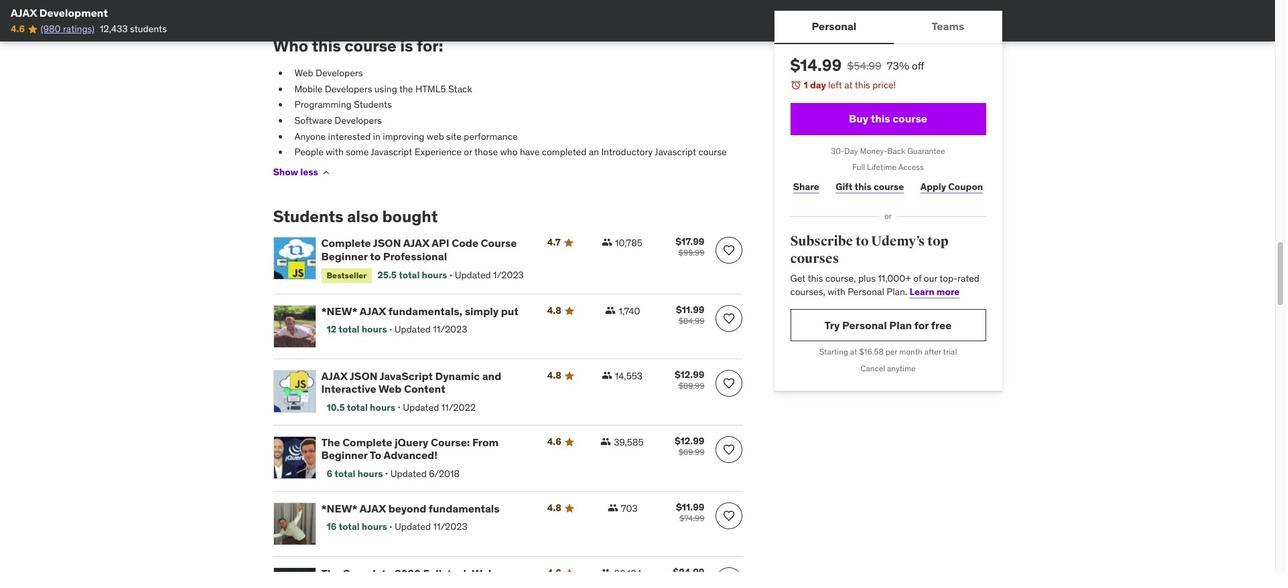 Task type: locate. For each thing, give the bounding box(es) containing it.
total for beyond
[[339, 522, 360, 534]]

updated
[[455, 270, 491, 282], [395, 324, 431, 336], [403, 402, 439, 414], [390, 468, 427, 480], [395, 522, 431, 534]]

advanced!
[[384, 449, 438, 463]]

alarm image
[[790, 80, 801, 90]]

0 horizontal spatial with
[[326, 146, 344, 158]]

1 $11.99 from the top
[[676, 304, 705, 316]]

price!
[[872, 79, 896, 91]]

beginner
[[321, 250, 368, 263], [321, 449, 368, 463]]

to inside 'complete json ajax api code course beginner to professional'
[[370, 250, 381, 263]]

students also bought
[[273, 206, 438, 227]]

full
[[852, 162, 865, 172]]

hours for fundamentals,
[[362, 324, 387, 336]]

0 vertical spatial $11.99
[[676, 304, 705, 316]]

at inside starting at $16.58 per month after trial cancel anytime
[[850, 347, 857, 357]]

$12.99 $69.99
[[675, 436, 704, 458]]

tab list containing personal
[[774, 11, 1002, 44]]

1 $12.99 from the top
[[675, 369, 704, 381]]

*new* up 16
[[321, 503, 358, 516]]

with
[[326, 146, 344, 158], [828, 286, 845, 298]]

interactive
[[321, 383, 376, 396]]

1 javascript from the left
[[371, 146, 412, 158]]

wishlist image
[[722, 244, 735, 258], [722, 444, 735, 457], [722, 510, 735, 523]]

4.6
[[11, 23, 25, 35], [547, 436, 561, 448]]

1 vertical spatial 11/2023
[[433, 522, 467, 534]]

ajax up 16 total hours
[[360, 503, 386, 516]]

wishlist image for put
[[722, 312, 735, 326]]

or up the udemy's
[[884, 211, 892, 221]]

0 vertical spatial personal
[[812, 20, 856, 33]]

beginner up 6 total hours
[[321, 449, 368, 463]]

$12.99 for the complete jquery course: from beginner to advanced!
[[675, 436, 704, 448]]

0 vertical spatial wishlist image
[[722, 312, 735, 326]]

total down "interactive"
[[347, 402, 368, 414]]

back
[[887, 146, 905, 156]]

1 vertical spatial updated 11/2023
[[395, 522, 467, 534]]

0 vertical spatial with
[[326, 146, 344, 158]]

improving
[[383, 130, 424, 142]]

$11.99 $84.99
[[676, 304, 705, 326]]

or
[[464, 146, 472, 158], [884, 211, 892, 221]]

1 vertical spatial wishlist image
[[722, 377, 735, 391]]

or left those
[[464, 146, 472, 158]]

tab list
[[774, 11, 1002, 44]]

wishlist image right '$74.99'
[[722, 510, 735, 523]]

web up the mobile
[[294, 67, 313, 79]]

who
[[273, 36, 308, 56]]

json inside ajax json javascript dynamic and interactive web content
[[350, 370, 378, 383]]

0 vertical spatial 4.6
[[11, 23, 25, 35]]

guarantee
[[907, 146, 945, 156]]

xsmall image left 1,740
[[605, 306, 616, 316]]

personal up the $14.99
[[812, 20, 856, 33]]

4.7
[[547, 237, 561, 249]]

course
[[345, 36, 397, 56], [893, 112, 927, 125], [698, 146, 727, 158], [874, 181, 904, 193]]

web developers mobile developers using the html5 stack programming students software developers anyone interested in improving web site performance people with some javascript experience or those who have completed an introductory javascript course
[[294, 67, 727, 158]]

complete inside 'complete json ajax api code course beginner to professional'
[[321, 237, 371, 250]]

updated 11/2023 down *new* ajax beyond fundamentals link
[[395, 522, 467, 534]]

with down interested
[[326, 146, 344, 158]]

25.5 total hours
[[377, 270, 447, 282]]

xsmall image for the complete jquery course: from beginner to advanced!
[[600, 437, 611, 448]]

2 11/2023 from the top
[[433, 522, 467, 534]]

json up 25.5
[[373, 237, 401, 250]]

1 vertical spatial *new*
[[321, 503, 358, 516]]

1 wishlist image from the top
[[722, 244, 735, 258]]

ajax
[[11, 6, 37, 19], [403, 237, 429, 250], [360, 305, 386, 318], [321, 370, 348, 383], [360, 503, 386, 516]]

0 vertical spatial wishlist image
[[722, 244, 735, 258]]

xsmall image left 10,785
[[602, 238, 612, 248]]

personal
[[812, 20, 856, 33], [848, 286, 884, 298], [842, 319, 887, 332]]

1 vertical spatial complete
[[342, 436, 392, 450]]

updated 11/2023 for beyond
[[395, 522, 467, 534]]

this for buy
[[871, 112, 890, 125]]

hours down complete json ajax api code course beginner to professional link at left
[[422, 270, 447, 282]]

html5
[[415, 83, 446, 95]]

course,
[[825, 273, 856, 285]]

1 vertical spatial $12.99
[[675, 436, 704, 448]]

1 vertical spatial json
[[350, 370, 378, 383]]

1 vertical spatial personal
[[848, 286, 884, 298]]

wishlist image right $69.99
[[722, 444, 735, 457]]

off
[[912, 59, 924, 72]]

json inside 'complete json ajax api code course beginner to professional'
[[373, 237, 401, 250]]

wishlist image right $99.99
[[722, 244, 735, 258]]

gift this course
[[836, 181, 904, 193]]

2 4.8 from the top
[[547, 370, 561, 382]]

updated for beyond
[[395, 522, 431, 534]]

day
[[810, 79, 826, 91]]

complete down students also bought
[[321, 237, 371, 250]]

ajax json javascript dynamic and interactive web content
[[321, 370, 501, 396]]

this right who on the top left of page
[[312, 36, 341, 56]]

$69.99
[[678, 448, 704, 458]]

1 vertical spatial beginner
[[321, 449, 368, 463]]

$11.99 down $99.99
[[676, 304, 705, 316]]

course inside "button"
[[893, 112, 927, 125]]

at left $16.58
[[850, 347, 857, 357]]

javascript right the introductory
[[655, 146, 696, 158]]

3 wishlist image from the top
[[722, 510, 735, 523]]

$14.99 $54.99 73% off
[[790, 55, 924, 76]]

course for gift this course
[[874, 181, 904, 193]]

2 vertical spatial wishlist image
[[722, 510, 735, 523]]

*new* up 12
[[321, 305, 358, 318]]

1/2023
[[493, 270, 524, 282]]

hours down to
[[357, 468, 383, 480]]

coupon
[[948, 181, 983, 193]]

wishlist image right $89.99
[[722, 377, 735, 391]]

3 4.8 from the top
[[547, 503, 561, 515]]

buy this course button
[[790, 103, 986, 135]]

0 vertical spatial beginner
[[321, 250, 368, 263]]

personal down plus on the right top of page
[[848, 286, 884, 298]]

updated 11/2023 down *new* ajax fundamentals, simply put 'link'
[[395, 324, 467, 336]]

rated
[[957, 273, 980, 285]]

0 vertical spatial $12.99
[[675, 369, 704, 381]]

ajax inside 'link'
[[360, 305, 386, 318]]

2 wishlist image from the top
[[722, 377, 735, 391]]

beginner up bestseller
[[321, 250, 368, 263]]

1 horizontal spatial students
[[354, 99, 392, 111]]

developers down who this course is for:
[[316, 67, 363, 79]]

2 $11.99 from the top
[[676, 502, 704, 514]]

30-
[[831, 146, 844, 156]]

1 horizontal spatial or
[[884, 211, 892, 221]]

11/2023 for fundamentals
[[433, 522, 467, 534]]

$11.99 $74.99
[[676, 502, 704, 524]]

show less button
[[273, 159, 332, 186]]

updated 11/2023 for fundamentals,
[[395, 324, 467, 336]]

ajax left api
[[403, 237, 429, 250]]

dynamic
[[435, 370, 480, 383]]

*new*
[[321, 305, 358, 318], [321, 503, 358, 516]]

0 vertical spatial updated 11/2023
[[395, 324, 467, 336]]

0 horizontal spatial 4.6
[[11, 23, 25, 35]]

1 vertical spatial students
[[273, 206, 343, 227]]

11/2023 down fundamentals at the left
[[433, 522, 467, 534]]

0 vertical spatial or
[[464, 146, 472, 158]]

$12.99 down $89.99
[[675, 436, 704, 448]]

complete
[[321, 237, 371, 250], [342, 436, 392, 450]]

complete up 6 total hours
[[342, 436, 392, 450]]

put
[[501, 305, 518, 318]]

professional
[[383, 250, 447, 263]]

0 vertical spatial students
[[354, 99, 392, 111]]

$17.99 $99.99
[[676, 236, 704, 258]]

hours for javascript
[[370, 402, 395, 414]]

0 horizontal spatial web
[[294, 67, 313, 79]]

0 horizontal spatial students
[[273, 206, 343, 227]]

updated 1/2023
[[455, 270, 524, 282]]

course inside web developers mobile developers using the html5 stack programming students software developers anyone interested in improving web site performance people with some javascript experience or those who have completed an introductory javascript course
[[698, 146, 727, 158]]

this inside buy this course "button"
[[871, 112, 890, 125]]

ajax up 10.5
[[321, 370, 348, 383]]

total down professional
[[399, 270, 420, 282]]

at right left
[[844, 79, 853, 91]]

16 total hours
[[327, 522, 387, 534]]

this
[[312, 36, 341, 56], [855, 79, 870, 91], [871, 112, 890, 125], [855, 181, 872, 193], [808, 273, 823, 285]]

complete json ajax api code course beginner to professional link
[[321, 237, 531, 263]]

2 wishlist image from the top
[[722, 444, 735, 457]]

1 vertical spatial at
[[850, 347, 857, 357]]

xsmall image for ajax json javascript dynamic and interactive web content
[[601, 371, 612, 381]]

1 vertical spatial 4.6
[[547, 436, 561, 448]]

0 vertical spatial *new*
[[321, 305, 358, 318]]

1 beginner from the top
[[321, 250, 368, 263]]

0 vertical spatial web
[[294, 67, 313, 79]]

1 vertical spatial 4.8
[[547, 370, 561, 382]]

beginner inside the complete jquery course: from beginner to advanced!
[[321, 449, 368, 463]]

$11.99
[[676, 304, 705, 316], [676, 502, 704, 514]]

4.8 for and
[[547, 370, 561, 382]]

$89.99
[[678, 381, 704, 391]]

this for get
[[808, 273, 823, 285]]

xsmall image
[[602, 238, 612, 248], [605, 306, 616, 316]]

0 horizontal spatial javascript
[[371, 146, 412, 158]]

teams button
[[894, 11, 1002, 43]]

personal up $16.58
[[842, 319, 887, 332]]

share
[[793, 181, 819, 193]]

1 horizontal spatial javascript
[[655, 146, 696, 158]]

wishlist image right $84.99
[[722, 312, 735, 326]]

2 vertical spatial personal
[[842, 319, 887, 332]]

developers up interested
[[335, 115, 382, 127]]

updated down *new* ajax fundamentals, simply put
[[395, 324, 431, 336]]

0 vertical spatial 11/2023
[[433, 324, 467, 336]]

to up 25.5
[[370, 250, 381, 263]]

$12.99
[[675, 369, 704, 381], [675, 436, 704, 448]]

xsmall image
[[321, 167, 332, 178], [601, 371, 612, 381], [600, 437, 611, 448], [608, 503, 618, 514], [601, 568, 611, 573]]

total right 6
[[334, 468, 355, 480]]

1 day left at this price!
[[804, 79, 896, 91]]

$12.99 down $84.99
[[675, 369, 704, 381]]

1
[[804, 79, 808, 91]]

our
[[924, 273, 937, 285]]

*new* inside 'link'
[[321, 305, 358, 318]]

1 vertical spatial wishlist image
[[722, 444, 735, 457]]

$11.99 down $69.99
[[676, 502, 704, 514]]

javascript down 'improving'
[[371, 146, 412, 158]]

2 *new* from the top
[[321, 503, 358, 516]]

1 vertical spatial xsmall image
[[605, 306, 616, 316]]

1 horizontal spatial with
[[828, 286, 845, 298]]

with down course,
[[828, 286, 845, 298]]

hours for beyond
[[362, 522, 387, 534]]

students down using at left
[[354, 99, 392, 111]]

to inside subscribe to udemy's top courses
[[856, 233, 869, 250]]

1 horizontal spatial to
[[856, 233, 869, 250]]

total right 16
[[339, 522, 360, 534]]

this up the courses,
[[808, 273, 823, 285]]

1 *new* from the top
[[321, 305, 358, 318]]

this inside gift this course link
[[855, 181, 872, 193]]

this right gift
[[855, 181, 872, 193]]

wishlist image
[[722, 312, 735, 326], [722, 377, 735, 391]]

1 vertical spatial with
[[828, 286, 845, 298]]

hours right 12
[[362, 324, 387, 336]]

0 horizontal spatial or
[[464, 146, 472, 158]]

1 4.8 from the top
[[547, 305, 561, 317]]

*new* ajax fundamentals, simply put link
[[321, 305, 531, 319]]

web up '10.5 total hours'
[[378, 383, 402, 396]]

2 beginner from the top
[[321, 449, 368, 463]]

0 vertical spatial json
[[373, 237, 401, 250]]

updated 6/2018
[[390, 468, 460, 480]]

students
[[130, 23, 167, 35]]

1 vertical spatial $11.99
[[676, 502, 704, 514]]

0 vertical spatial 4.8
[[547, 305, 561, 317]]

1 vertical spatial web
[[378, 383, 402, 396]]

hours for jquery
[[357, 468, 383, 480]]

wishlist image for from
[[722, 444, 735, 457]]

total right 12
[[339, 324, 359, 336]]

students down less
[[273, 206, 343, 227]]

1 wishlist image from the top
[[722, 312, 735, 326]]

0 vertical spatial xsmall image
[[602, 238, 612, 248]]

2 $12.99 from the top
[[675, 436, 704, 448]]

json up '10.5 total hours'
[[350, 370, 378, 383]]

of
[[913, 273, 922, 285]]

updated down advanced!
[[390, 468, 427, 480]]

1 horizontal spatial web
[[378, 383, 402, 396]]

developers up programming
[[325, 83, 372, 95]]

0 vertical spatial complete
[[321, 237, 371, 250]]

1 11/2023 from the top
[[433, 324, 467, 336]]

11/2023 down *new* ajax fundamentals, simply put 'link'
[[433, 324, 467, 336]]

(980
[[41, 23, 61, 35]]

xsmall image for complete json ajax api code course beginner to professional
[[602, 238, 612, 248]]

using
[[374, 83, 397, 95]]

to left the udemy's
[[856, 233, 869, 250]]

students
[[354, 99, 392, 111], [273, 206, 343, 227]]

4.8 for put
[[547, 305, 561, 317]]

this for who
[[312, 36, 341, 56]]

hours down ajax json javascript dynamic and interactive web content
[[370, 402, 395, 414]]

total for javascript
[[347, 402, 368, 414]]

courses
[[790, 250, 839, 267]]

this right buy
[[871, 112, 890, 125]]

ajax up 12 total hours
[[360, 305, 386, 318]]

updated down *new* ajax beyond fundamentals
[[395, 522, 431, 534]]

try personal plan for free link
[[790, 310, 986, 342]]

personal button
[[774, 11, 894, 43]]

updated down the content on the left bottom
[[403, 402, 439, 414]]

hours down *new* ajax beyond fundamentals
[[362, 522, 387, 534]]

web
[[294, 67, 313, 79], [378, 383, 402, 396]]

web inside web developers mobile developers using the html5 stack programming students software developers anyone interested in improving web site performance people with some javascript experience or those who have completed an introductory javascript course
[[294, 67, 313, 79]]

gift
[[836, 181, 853, 193]]

1 horizontal spatial 4.6
[[547, 436, 561, 448]]

0 horizontal spatial to
[[370, 250, 381, 263]]

10,785
[[615, 238, 642, 250]]

jquery
[[395, 436, 428, 450]]

0 vertical spatial developers
[[316, 67, 363, 79]]

have
[[520, 146, 540, 158]]

this inside get this course, plus 11,000+ of our top-rated courses, with personal plan.
[[808, 273, 823, 285]]

beyond
[[388, 503, 426, 516]]

course for buy this course
[[893, 112, 927, 125]]

learn more link
[[910, 286, 960, 298]]

2 vertical spatial 4.8
[[547, 503, 561, 515]]



Task type: describe. For each thing, give the bounding box(es) containing it.
also
[[347, 206, 379, 227]]

json for complete
[[373, 237, 401, 250]]

updated 11/2022
[[403, 402, 476, 414]]

interested
[[328, 130, 371, 142]]

personal inside get this course, plus 11,000+ of our top-rated courses, with personal plan.
[[848, 286, 884, 298]]

simply
[[465, 305, 499, 318]]

the complete jquery course: from beginner to advanced!
[[321, 436, 499, 463]]

1 vertical spatial or
[[884, 211, 892, 221]]

code
[[452, 237, 478, 250]]

software
[[294, 115, 332, 127]]

$54.99
[[847, 59, 882, 72]]

ajax inside ajax json javascript dynamic and interactive web content
[[321, 370, 348, 383]]

14,553
[[615, 371, 643, 383]]

buy
[[849, 112, 868, 125]]

experience
[[415, 146, 462, 158]]

api
[[432, 237, 449, 250]]

this down the $54.99
[[855, 79, 870, 91]]

*new* for *new* ajax beyond fundamentals
[[321, 503, 358, 516]]

top
[[927, 233, 949, 250]]

subscribe
[[790, 233, 853, 250]]

with inside get this course, plus 11,000+ of our top-rated courses, with personal plan.
[[828, 286, 845, 298]]

xsmall image inside show less button
[[321, 167, 332, 178]]

some
[[346, 146, 369, 158]]

$12.99 $89.99
[[675, 369, 704, 391]]

*new* for *new* ajax fundamentals, simply put
[[321, 305, 358, 318]]

with inside web developers mobile developers using the html5 stack programming students software developers anyone interested in improving web site performance people with some javascript experience or those who have completed an introductory javascript course
[[326, 146, 344, 158]]

or inside web developers mobile developers using the html5 stack programming students software developers anyone interested in improving web site performance people with some javascript experience or those who have completed an introductory javascript course
[[464, 146, 472, 158]]

gift this course link
[[833, 174, 907, 200]]

for:
[[417, 36, 443, 56]]

2 vertical spatial developers
[[335, 115, 382, 127]]

ajax left development
[[11, 6, 37, 19]]

updated for javascript
[[403, 402, 439, 414]]

xsmall image for *new* ajax fundamentals, simply put
[[605, 306, 616, 316]]

performance
[[464, 130, 518, 142]]

for
[[914, 319, 929, 332]]

less
[[300, 166, 318, 178]]

more
[[937, 286, 960, 298]]

left
[[828, 79, 842, 91]]

39,585
[[614, 437, 644, 449]]

wishlist image for code
[[722, 244, 735, 258]]

the
[[321, 436, 340, 450]]

beginner inside 'complete json ajax api code course beginner to professional'
[[321, 250, 368, 263]]

12 total hours
[[327, 324, 387, 336]]

total for jquery
[[334, 468, 355, 480]]

updated for fundamentals,
[[395, 324, 431, 336]]

$11.99 for *new* ajax fundamentals, simply put
[[676, 304, 705, 316]]

who this course is for:
[[273, 36, 443, 56]]

trial
[[943, 347, 957, 357]]

day
[[844, 146, 858, 156]]

11/2023 for simply
[[433, 324, 467, 336]]

an
[[589, 146, 599, 158]]

subscribe to udemy's top courses
[[790, 233, 949, 267]]

0 vertical spatial at
[[844, 79, 853, 91]]

703
[[621, 503, 638, 515]]

personal inside try personal plan for free 'link'
[[842, 319, 887, 332]]

wishlist image for and
[[722, 377, 735, 391]]

show less
[[273, 166, 318, 178]]

plan.
[[886, 286, 907, 298]]

bought
[[382, 206, 438, 227]]

plan
[[889, 319, 912, 332]]

get this course, plus 11,000+ of our top-rated courses, with personal plan.
[[790, 273, 980, 298]]

learn more
[[910, 286, 960, 298]]

12
[[327, 324, 336, 336]]

30-day money-back guarantee full lifetime access
[[831, 146, 945, 172]]

25.5
[[377, 270, 397, 282]]

$99.99
[[678, 248, 704, 258]]

get
[[790, 273, 806, 285]]

$84.99
[[678, 316, 705, 326]]

1 vertical spatial developers
[[325, 83, 372, 95]]

fundamentals,
[[388, 305, 462, 318]]

complete json ajax api code course beginner to professional
[[321, 237, 517, 263]]

web inside ajax json javascript dynamic and interactive web content
[[378, 383, 402, 396]]

16
[[327, 522, 337, 534]]

plus
[[858, 273, 876, 285]]

$11.99 for *new* ajax beyond fundamentals
[[676, 502, 704, 514]]

course for who this course is for:
[[345, 36, 397, 56]]

10.5
[[327, 402, 345, 414]]

12,433 students
[[100, 23, 167, 35]]

bestseller
[[327, 271, 367, 281]]

(980 ratings)
[[41, 23, 95, 35]]

total for fundamentals,
[[339, 324, 359, 336]]

6 total hours
[[327, 468, 383, 480]]

lifetime
[[867, 162, 896, 172]]

11,000+
[[878, 273, 911, 285]]

who
[[500, 146, 518, 158]]

try
[[824, 319, 840, 332]]

month
[[899, 347, 922, 357]]

programming
[[294, 99, 352, 111]]

course:
[[431, 436, 470, 450]]

2 javascript from the left
[[655, 146, 696, 158]]

12,433
[[100, 23, 128, 35]]

anytime
[[887, 364, 916, 374]]

money-
[[860, 146, 887, 156]]

this for gift
[[855, 181, 872, 193]]

free
[[931, 319, 952, 332]]

updated down the 'code'
[[455, 270, 491, 282]]

people
[[294, 146, 324, 158]]

introductory
[[601, 146, 653, 158]]

courses,
[[790, 286, 825, 298]]

$16.58
[[859, 347, 884, 357]]

per
[[886, 347, 897, 357]]

the complete jquery course: from beginner to advanced! link
[[321, 436, 531, 463]]

$12.99 for ajax json javascript dynamic and interactive web content
[[675, 369, 704, 381]]

teams
[[932, 20, 964, 33]]

json for ajax
[[350, 370, 378, 383]]

xsmall image for *new* ajax beyond fundamentals
[[608, 503, 618, 514]]

to
[[370, 449, 381, 463]]

top-
[[939, 273, 957, 285]]

ajax inside 'complete json ajax api code course beginner to professional'
[[403, 237, 429, 250]]

students inside web developers mobile developers using the html5 stack programming students software developers anyone interested in improving web site performance people with some javascript experience or those who have completed an introductory javascript course
[[354, 99, 392, 111]]

6
[[327, 468, 332, 480]]

73%
[[887, 59, 909, 72]]

completed
[[542, 146, 587, 158]]

updated for jquery
[[390, 468, 427, 480]]

site
[[446, 130, 462, 142]]

apply coupon
[[920, 181, 983, 193]]

personal inside personal button
[[812, 20, 856, 33]]

complete inside the complete jquery course: from beginner to advanced!
[[342, 436, 392, 450]]



Task type: vqa. For each thing, say whether or not it's contained in the screenshot.


